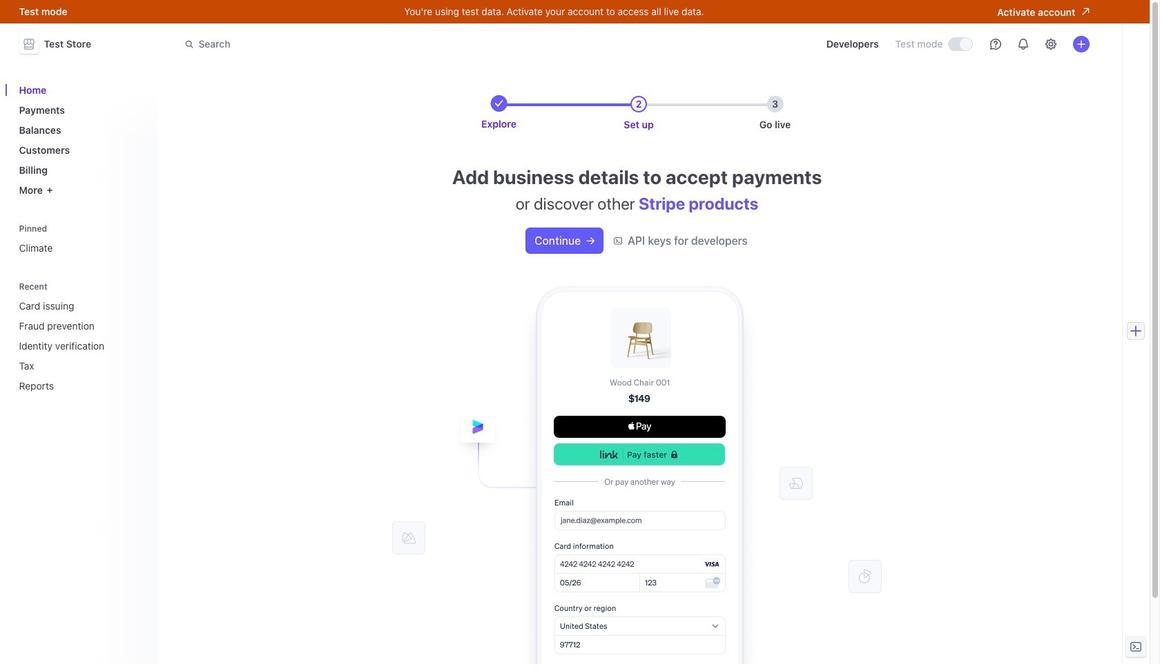 Task type: describe. For each thing, give the bounding box(es) containing it.
svg image
[[586, 237, 595, 245]]

pinned element
[[13, 219, 149, 260]]

Test mode checkbox
[[948, 38, 972, 50]]

Search text field
[[176, 31, 566, 57]]

clear history image
[[135, 283, 143, 291]]

help image
[[990, 39, 1001, 50]]

settings image
[[1045, 39, 1056, 50]]

edit pins image
[[135, 225, 143, 233]]



Task type: locate. For each thing, give the bounding box(es) containing it.
None search field
[[176, 31, 566, 57]]

2 recent element from the top
[[13, 295, 149, 398]]

recent element
[[13, 277, 149, 398], [13, 295, 149, 398]]

core navigation links element
[[13, 79, 149, 202]]

notifications image
[[1017, 39, 1029, 50]]

1 recent element from the top
[[13, 277, 149, 398]]



Task type: vqa. For each thing, say whether or not it's contained in the screenshot.
TAB LIST
no



